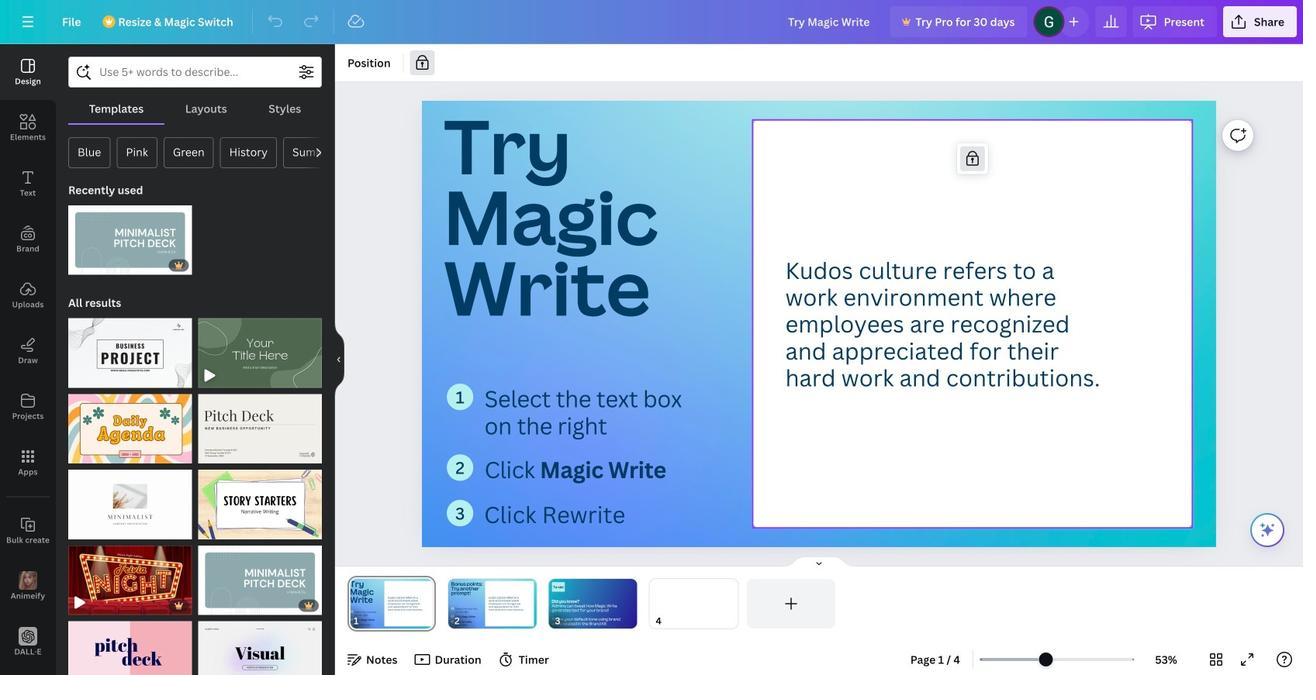 Task type: locate. For each thing, give the bounding box(es) containing it.
0 vertical spatial blue minimalist business pitch deck presentation group
[[68, 196, 192, 275]]

1 horizontal spatial blue minimalist business pitch deck presentation group
[[198, 537, 322, 616]]

1 vertical spatial blue minimalist business pitch deck presentation group
[[198, 537, 322, 616]]

blue minimalist business pitch deck presentation group
[[68, 196, 192, 275], [198, 537, 322, 616]]

Page title text field
[[365, 614, 371, 629]]

hide image
[[334, 323, 344, 397]]

blue and green narrative writing story starters education presentation group
[[198, 461, 322, 540]]

hide pages image
[[782, 556, 856, 569]]



Task type: describe. For each thing, give the bounding box(es) containing it.
grey minimalist business project presentation group
[[68, 309, 192, 388]]

quick actions image
[[1258, 521, 1277, 540]]

0 horizontal spatial blue minimalist business pitch deck presentation group
[[68, 196, 192, 275]]

main menu bar
[[0, 0, 1303, 44]]

side panel tab list
[[0, 44, 56, 671]]

cream neutral minimalist new business pitch deck presentation group
[[198, 385, 322, 464]]

Zoom button
[[1141, 648, 1191, 672]]

green blobs basic simple presentation group
[[198, 309, 322, 388]]

pink purple business solution pitch deck presentation group
[[68, 612, 192, 676]]

orange groovy retro daily agenda presentation group
[[68, 385, 192, 464]]

Use 5+ words to describe... search field
[[99, 57, 291, 87]]

gradient minimal portfolio proposal presentation group
[[198, 612, 322, 676]]

page 1 image
[[347, 579, 436, 629]]

minimalist beige cream brand proposal presentation group
[[68, 461, 192, 540]]

Design title text field
[[776, 6, 884, 37]]

red and yellow retro bold trivia game presentation group
[[68, 537, 192, 616]]



Task type: vqa. For each thing, say whether or not it's contained in the screenshot.
left the Blue Minimalist Business Pitch Deck Presentation group
yes



